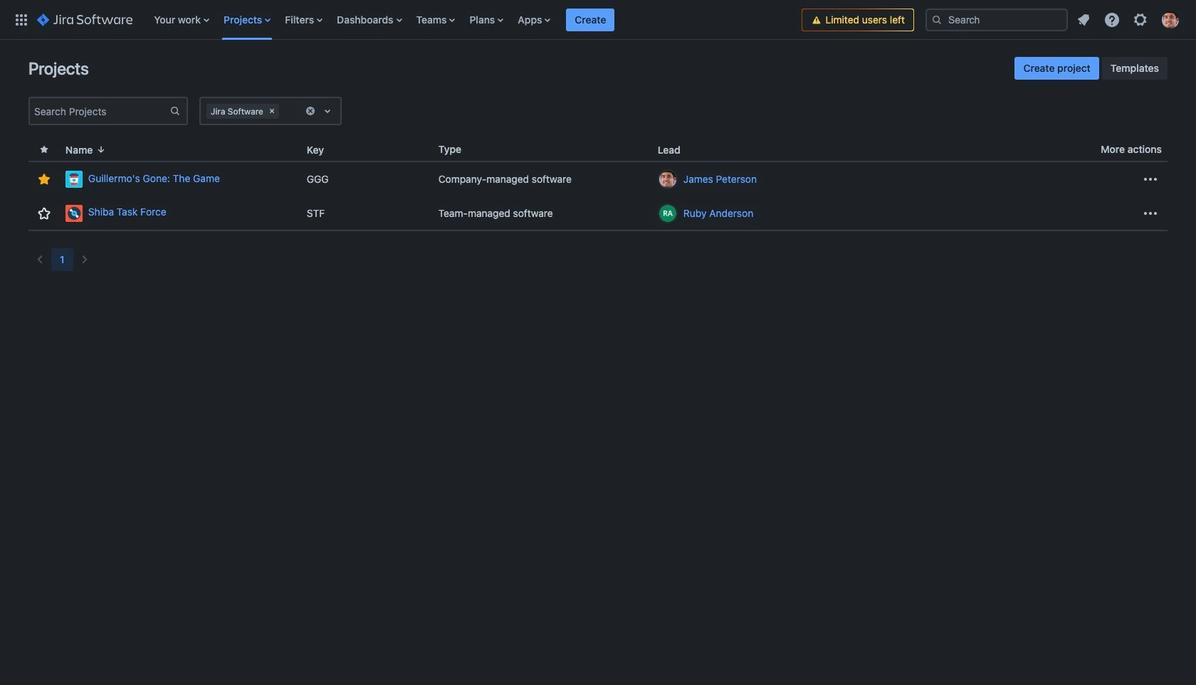 Task type: describe. For each thing, give the bounding box(es) containing it.
Search Projects text field
[[30, 101, 169, 121]]

notifications image
[[1075, 11, 1092, 28]]

clear image
[[266, 105, 278, 117]]

1 horizontal spatial list
[[1071, 7, 1188, 32]]

appswitcher icon image
[[13, 11, 30, 28]]

clear image
[[305, 105, 316, 117]]

0 horizontal spatial list
[[147, 0, 802, 40]]



Task type: locate. For each thing, give the bounding box(es) containing it.
help image
[[1104, 11, 1121, 28]]

next image
[[76, 251, 93, 268]]

group
[[1015, 57, 1168, 80]]

primary element
[[9, 0, 802, 40]]

open image
[[319, 103, 336, 120]]

Search field
[[926, 8, 1068, 31]]

star guillermo's gone: the game image
[[36, 171, 53, 188]]

settings image
[[1132, 11, 1149, 28]]

more image
[[1142, 205, 1159, 222]]

None search field
[[926, 8, 1068, 31]]

banner
[[0, 0, 1196, 40]]

star shiba task force image
[[36, 205, 53, 222]]

your profile and settings image
[[1162, 11, 1179, 28]]

list
[[147, 0, 802, 40], [1071, 7, 1188, 32]]

more image
[[1142, 171, 1159, 188]]

previous image
[[31, 251, 48, 268]]

jira software image
[[37, 11, 133, 28], [37, 11, 133, 28]]

Choose Jira products text field
[[282, 104, 285, 118]]

search image
[[931, 14, 943, 25]]

list item
[[566, 0, 615, 40]]



Task type: vqa. For each thing, say whether or not it's contained in the screenshot.
Search 'field'
yes



